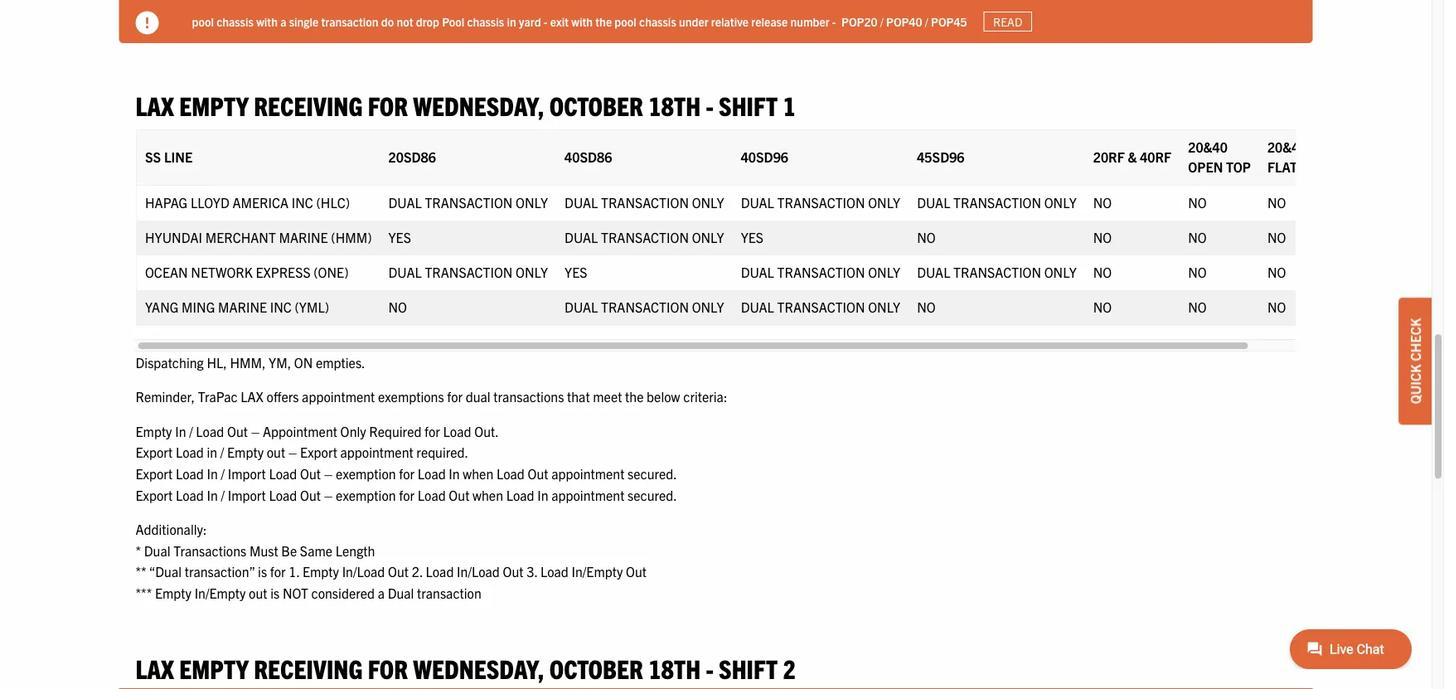 Task type: describe. For each thing, give the bounding box(es) containing it.
ocean network express (one)
[[145, 264, 348, 281]]

20rf
[[1093, 149, 1125, 165]]

express
[[255, 264, 310, 281]]

october for 2
[[550, 652, 643, 684]]

dispatching
[[136, 354, 204, 371]]

quick check link
[[1399, 297, 1432, 425]]

empties.
[[316, 354, 365, 371]]

quick check
[[1407, 318, 1424, 404]]

pop45
[[931, 14, 967, 29]]

20&40 open top
[[1188, 139, 1251, 175]]

for inside additionally: * dual transactions must be same length ** "dual transaction" is for 1. empty in/load out 2. load in/load out 3. load in/empty out *** empty in/empty out is not considered a dual transaction
[[270, 564, 286, 580]]

quick
[[1407, 364, 1424, 404]]

receiving for lax empty receiving           for wednesday, october 18th              - shift 2
[[254, 652, 363, 684]]

hl,
[[207, 354, 227, 371]]

meet
[[593, 389, 622, 405]]

for inside "** "dual transaction" is for 1. empty in/load out 2. load in/load out 3. load in/empty out *** empty in/empty out is not considered a dual transaction"
[[270, 0, 286, 17]]

ocean
[[145, 264, 188, 281]]

yang
[[145, 299, 178, 315]]

*** inside "** "dual transaction" is for 1. empty in/load out 2. load in/load out 3. load in/empty out *** empty in/empty out is not considered a dual transaction"
[[136, 22, 152, 38]]

top
[[1226, 159, 1251, 175]]

read link
[[984, 11, 1032, 32]]

below
[[647, 389, 680, 405]]

out inside additionally: * dual transactions must be same length ** "dual transaction" is for 1. empty in/load out 2. load in/load out 3. load in/empty out *** empty in/empty out is not considered a dual transaction
[[249, 585, 267, 601]]

out inside "** "dual transaction" is for 1. empty in/load out 2. load in/load out 3. load in/empty out *** empty in/empty out is not considered a dual transaction"
[[249, 22, 267, 38]]

0 horizontal spatial the
[[596, 14, 612, 29]]

(hlc)
[[316, 194, 350, 211]]

2. inside "** "dual transaction" is for 1. empty in/load out 2. load in/load out 3. load in/empty out *** empty in/empty out is not considered a dual transaction"
[[412, 0, 423, 17]]

** inside additionally: * dual transactions must be same length ** "dual transaction" is for 1. empty in/load out 2. load in/load out 3. load in/empty out *** empty in/empty out is not considered a dual transaction
[[136, 564, 147, 580]]

20&40 flat rack
[[1267, 139, 1335, 175]]

merchant
[[205, 229, 276, 246]]

lax empty receiving           for wednesday, october 18th              - shift 2
[[136, 652, 796, 684]]

yard
[[519, 14, 541, 29]]

trapac
[[198, 389, 238, 405]]

required
[[369, 423, 422, 440]]

transaction inside "** "dual transaction" is for 1. empty in/load out 2. load in/load out 3. load in/empty out *** empty in/empty out is not considered a dual transaction"
[[417, 22, 482, 38]]

20&40 for flat
[[1267, 139, 1307, 155]]

pop40
[[886, 14, 922, 29]]

*
[[136, 542, 141, 559]]

must
[[250, 542, 278, 559]]

inc for (hlc)
[[291, 194, 313, 211]]

only
[[340, 423, 366, 440]]

required.
[[417, 444, 469, 461]]

length
[[336, 542, 375, 559]]

open
[[1188, 159, 1223, 175]]

dual inside "** "dual transaction" is for 1. empty in/load out 2. load in/load out 3. load in/empty out *** empty in/empty out is not considered a dual transaction"
[[388, 22, 414, 38]]

2 chassis from the left
[[467, 14, 504, 29]]

18th for 1
[[649, 89, 701, 121]]

1 secured. from the top
[[628, 465, 677, 482]]

exit
[[550, 14, 569, 29]]

shift for 1
[[719, 89, 778, 121]]

for for lax empty receiving           for wednesday, october 18th              - shift 2
[[368, 652, 408, 684]]

same
[[300, 542, 333, 559]]

20rf & 40rf
[[1093, 149, 1171, 165]]

- left 1
[[706, 89, 714, 121]]

2 with from the left
[[571, 14, 593, 29]]

(one)
[[313, 264, 348, 281]]

hapag lloyd america inc (hlc)
[[145, 194, 350, 211]]

2
[[783, 652, 796, 684]]

2 exemption from the top
[[336, 487, 396, 503]]

transaction left do
[[321, 14, 379, 29]]

- left 2
[[706, 652, 714, 684]]

under
[[679, 14, 709, 29]]

single
[[289, 14, 319, 29]]

appointment
[[263, 423, 337, 440]]

20sd86
[[388, 149, 436, 165]]

line
[[164, 149, 192, 165]]

3 chassis from the left
[[639, 14, 676, 29]]

ss
[[145, 149, 161, 165]]

45sd96
[[917, 149, 964, 165]]

in inside empty in / load out – appointment only required for load out. export load in / empty out – export appointment required. export load in / import load out – exemption for load in when load out appointment secured. export load in / import load out – exemption for load out when load in appointment secured.
[[207, 444, 217, 461]]

drop
[[416, 14, 439, 29]]

pop20
[[842, 14, 878, 29]]

be
[[281, 542, 297, 559]]

not inside additionally: * dual transactions must be same length ** "dual transaction" is for 1. empty in/load out 2. load in/load out 3. load in/empty out *** empty in/empty out is not considered a dual transaction
[[283, 585, 308, 601]]

empty for lax empty receiving           for wednesday, october 18th              - shift 2
[[179, 652, 249, 684]]

transactions
[[494, 389, 564, 405]]

2 horizontal spatial yes
[[741, 229, 763, 246]]

additionally: * dual transactions must be same length ** "dual transaction" is for 1. empty in/load out 2. load in/load out 3. load in/empty out *** empty in/empty out is not considered a dual transaction
[[136, 521, 647, 601]]

considered inside additionally: * dual transactions must be same length ** "dual transaction" is for 1. empty in/load out 2. load in/load out 3. load in/empty out *** empty in/empty out is not considered a dual transaction
[[311, 585, 375, 601]]

empty in / load out – appointment only required for load out. export load in / empty out – export appointment required. export load in / import load out – exemption for load in when load out appointment secured. export load in / import load out – exemption for load out when load in appointment secured.
[[136, 423, 677, 503]]

check
[[1407, 318, 1424, 361]]

out.
[[474, 423, 499, 440]]

1 with from the left
[[256, 14, 278, 29]]

empty for lax empty receiving           for wednesday, october 18th              - shift 1
[[179, 89, 249, 121]]

"dual inside additionally: * dual transactions must be same length ** "dual transaction" is for 1. empty in/load out 2. load in/load out 3. load in/empty out *** empty in/empty out is not considered a dual transaction
[[149, 564, 182, 580]]

exemptions
[[378, 389, 444, 405]]

flat
[[1267, 159, 1297, 175]]

receiving for lax empty receiving           for wednesday, october 18th              - shift 1
[[254, 89, 363, 121]]

ym,
[[269, 354, 291, 371]]

(hmm)
[[331, 229, 371, 246]]

2. inside additionally: * dual transactions must be same length ** "dual transaction" is for 1. empty in/load out 2. load in/load out 3. load in/empty out *** empty in/empty out is not considered a dual transaction
[[412, 564, 423, 580]]

reminder,
[[136, 389, 195, 405]]

hyundai
[[145, 229, 202, 246]]

transactions
[[173, 542, 246, 559]]

lloyd
[[190, 194, 229, 211]]

1. inside additionally: * dual transactions must be same length ** "dual transaction" is for 1. empty in/load out 2. load in/load out 3. load in/empty out *** empty in/empty out is not considered a dual transaction
[[289, 564, 300, 580]]

on
[[294, 354, 313, 371]]

marine for inc
[[218, 299, 267, 315]]

1 horizontal spatial yes
[[564, 264, 587, 281]]

(yml)
[[294, 299, 329, 315]]

20&40 for open
[[1188, 139, 1228, 155]]

2 secured. from the top
[[628, 487, 677, 503]]

- right number
[[832, 14, 836, 29]]



Task type: vqa. For each thing, say whether or not it's contained in the screenshot.
Select
no



Task type: locate. For each thing, give the bounding box(es) containing it.
1 vertical spatial lax
[[241, 389, 264, 405]]

1 vertical spatial the
[[625, 389, 644, 405]]

1 vertical spatial out
[[267, 444, 285, 461]]

0 vertical spatial dual
[[388, 22, 414, 38]]

1 import from the top
[[228, 465, 266, 482]]

0 vertical spatial empty
[[179, 89, 249, 121]]

marine for (hmm)
[[279, 229, 328, 246]]

2 vertical spatial lax
[[136, 652, 174, 684]]

0 vertical spatial exemption
[[336, 465, 396, 482]]

1 october from the top
[[550, 89, 643, 121]]

import up the must
[[228, 487, 266, 503]]

1 empty from the top
[[179, 89, 249, 121]]

shift left 1
[[719, 89, 778, 121]]

exemption up length
[[336, 487, 396, 503]]

export
[[136, 444, 173, 461], [300, 444, 337, 461], [136, 465, 173, 482], [136, 487, 173, 503]]

is
[[258, 0, 267, 17], [270, 22, 280, 38], [258, 564, 267, 580], [270, 585, 280, 601]]

1 pool from the left
[[192, 14, 214, 29]]

rack
[[1300, 159, 1335, 175]]

18th
[[649, 89, 701, 121], [649, 652, 701, 684]]

for
[[368, 89, 408, 121], [368, 652, 408, 684]]

yang ming marine inc (yml)
[[145, 299, 329, 315]]

with right exit
[[571, 14, 593, 29]]

*** inside additionally: * dual transactions must be same length ** "dual transaction" is for 1. empty in/load out 2. load in/load out 3. load in/empty out *** empty in/empty out is not considered a dual transaction
[[136, 585, 152, 601]]

hmm,
[[230, 354, 266, 371]]

0 vertical spatial for
[[368, 89, 408, 121]]

only
[[515, 194, 548, 211], [692, 194, 724, 211], [868, 194, 900, 211], [1044, 194, 1076, 211], [692, 229, 724, 246], [515, 264, 548, 281], [868, 264, 900, 281], [1044, 264, 1076, 281], [692, 299, 724, 315], [868, 299, 900, 315]]

that
[[567, 389, 590, 405]]

2 "dual from the top
[[149, 564, 182, 580]]

pool
[[442, 14, 464, 29]]

1 *** from the top
[[136, 22, 152, 38]]

0 vertical spatial october
[[550, 89, 643, 121]]

1 vertical spatial 1.
[[289, 564, 300, 580]]

the
[[596, 14, 612, 29], [625, 389, 644, 405]]

0 vertical spatial in
[[507, 14, 516, 29]]

considered
[[311, 22, 375, 38], [311, 585, 375, 601]]

0 vertical spatial 3.
[[527, 0, 538, 17]]

shift left 2
[[719, 652, 778, 684]]

3. inside additionally: * dual transactions must be same length ** "dual transaction" is for 1. empty in/load out 2. load in/load out 3. load in/empty out *** empty in/empty out is not considered a dual transaction
[[527, 564, 538, 580]]

2 1. from the top
[[289, 564, 300, 580]]

0 vertical spatial inc
[[291, 194, 313, 211]]

0 horizontal spatial marine
[[218, 299, 267, 315]]

pool right solid icon
[[192, 14, 214, 29]]

transaction" down transactions
[[185, 564, 255, 580]]

lax for lax empty receiving           for wednesday, october 18th              - shift 2
[[136, 652, 174, 684]]

2 transaction" from the top
[[185, 564, 255, 580]]

pool chassis with a single transaction  do not drop pool chassis in yard -  exit with the pool chassis under relative release number -  pop20 / pop40 / pop45
[[192, 14, 967, 29]]

out
[[249, 22, 267, 38], [267, 444, 285, 461], [249, 585, 267, 601]]

1 ** from the top
[[136, 0, 147, 17]]

1 horizontal spatial pool
[[615, 14, 637, 29]]

20&40 inside 20&40 flat rack
[[1267, 139, 1307, 155]]

0 horizontal spatial chassis
[[217, 14, 254, 29]]

for for lax empty receiving           for wednesday, october 18th              - shift 1
[[368, 89, 408, 121]]

20&40 up the 'open'
[[1188, 139, 1228, 155]]

2 october from the top
[[550, 652, 643, 684]]

empty
[[179, 89, 249, 121], [179, 652, 249, 684]]

hapag
[[145, 194, 187, 211]]

1 3. from the top
[[527, 0, 538, 17]]

0 vertical spatial 18th
[[649, 89, 701, 121]]

in/load
[[342, 0, 385, 17], [457, 0, 500, 17], [342, 564, 385, 580], [457, 564, 500, 580]]

ming
[[181, 299, 215, 315]]

1 for from the top
[[368, 89, 408, 121]]

1 receiving from the top
[[254, 89, 363, 121]]

inc for (yml)
[[270, 299, 291, 315]]

1 "dual from the top
[[149, 0, 182, 17]]

in
[[175, 423, 186, 440], [207, 465, 218, 482], [449, 465, 460, 482], [207, 487, 218, 503], [537, 487, 549, 503]]

1 vertical spatial import
[[228, 487, 266, 503]]

1 not from the top
[[283, 22, 308, 38]]

0 vertical spatial considered
[[311, 22, 375, 38]]

0 horizontal spatial pool
[[192, 14, 214, 29]]

1 vertical spatial 3.
[[527, 564, 538, 580]]

1 horizontal spatial 20&40
[[1267, 139, 1307, 155]]

1 2. from the top
[[412, 0, 423, 17]]

criteria:
[[683, 389, 728, 405]]

1 horizontal spatial chassis
[[467, 14, 504, 29]]

1 vertical spatial when
[[473, 487, 503, 503]]

** "dual transaction" is for 1. empty in/load out 2. load in/load out 3. load in/empty out *** empty in/empty out is not considered a dual transaction
[[136, 0, 647, 38]]

october
[[550, 89, 643, 121], [550, 652, 643, 684]]

transaction up lax empty receiving           for wednesday, october 18th              - shift 2 on the bottom of page
[[417, 585, 482, 601]]

1 vertical spatial not
[[283, 585, 308, 601]]

1 vertical spatial transaction"
[[185, 564, 255, 580]]

3. inside "** "dual transaction" is for 1. empty in/load out 2. load in/load out 3. load in/empty out *** empty in/empty out is not considered a dual transaction"
[[527, 0, 538, 17]]

- left exit
[[544, 14, 548, 29]]

** inside "** "dual transaction" is for 1. empty in/load out 2. load in/load out 3. load in/empty out *** empty in/empty out is not considered a dual transaction"
[[136, 0, 147, 17]]

0 vertical spatial receiving
[[254, 89, 363, 121]]

chassis left under
[[639, 14, 676, 29]]

1 wednesday, from the top
[[413, 89, 544, 121]]

1 vertical spatial **
[[136, 564, 147, 580]]

2 ** from the top
[[136, 564, 147, 580]]

1 vertical spatial empty
[[179, 652, 249, 684]]

2 not from the top
[[283, 585, 308, 601]]

1 20&40 from the left
[[1188, 139, 1228, 155]]

2 20&40 from the left
[[1267, 139, 1307, 155]]

exemption down only
[[336, 465, 396, 482]]

/
[[880, 14, 884, 29], [925, 14, 928, 29], [189, 423, 193, 440], [220, 444, 224, 461], [221, 465, 225, 482], [221, 487, 225, 503]]

inc
[[291, 194, 313, 211], [270, 299, 291, 315]]

1 vertical spatial receiving
[[254, 652, 363, 684]]

2 considered from the top
[[311, 585, 375, 601]]

2 vertical spatial out
[[249, 585, 267, 601]]

0 vertical spatial 2.
[[412, 0, 423, 17]]

hyundai merchant marine (hmm)
[[145, 229, 371, 246]]

lax
[[136, 89, 174, 121], [241, 389, 264, 405], [136, 652, 174, 684]]

1 vertical spatial marine
[[218, 299, 267, 315]]

considered left do
[[311, 22, 375, 38]]

1 vertical spatial for
[[368, 652, 408, 684]]

1 vertical spatial 2.
[[412, 564, 423, 580]]

read
[[993, 14, 1023, 29]]

2 receiving from the top
[[254, 652, 363, 684]]

1. inside "** "dual transaction" is for 1. empty in/load out 2. load in/load out 3. load in/empty out *** empty in/empty out is not considered a dual transaction"
[[289, 0, 300, 17]]

in down 'trapac'
[[207, 444, 217, 461]]

20&40
[[1188, 139, 1228, 155], [1267, 139, 1307, 155]]

***
[[136, 22, 152, 38], [136, 585, 152, 601]]

1 vertical spatial shift
[[719, 652, 778, 684]]

1 chassis from the left
[[217, 14, 254, 29]]

empty
[[303, 0, 339, 17], [155, 22, 192, 38], [136, 423, 172, 440], [227, 444, 264, 461], [303, 564, 339, 580], [155, 585, 192, 601]]

import down appointment
[[228, 465, 266, 482]]

1 vertical spatial inc
[[270, 299, 291, 315]]

ss line
[[145, 149, 192, 165]]

0 vertical spatial import
[[228, 465, 266, 482]]

0 vertical spatial marine
[[279, 229, 328, 246]]

in/empty
[[572, 0, 623, 17], [195, 22, 246, 38], [572, 564, 623, 580], [195, 585, 246, 601]]

dual
[[388, 194, 421, 211], [564, 194, 598, 211], [741, 194, 774, 211], [917, 194, 950, 211], [564, 229, 598, 246], [388, 264, 421, 281], [741, 264, 774, 281], [917, 264, 950, 281], [564, 299, 598, 315], [741, 299, 774, 315]]

when down required. in the bottom of the page
[[463, 465, 494, 482]]

2 vertical spatial dual
[[388, 585, 414, 601]]

1 horizontal spatial in
[[507, 14, 516, 29]]

chassis left single at the left
[[217, 14, 254, 29]]

1 exemption from the top
[[336, 465, 396, 482]]

america
[[232, 194, 288, 211]]

shift for 2
[[719, 652, 778, 684]]

2 2. from the top
[[412, 564, 423, 580]]

18th for 2
[[649, 652, 701, 684]]

1 1. from the top
[[289, 0, 300, 17]]

in left yard
[[507, 14, 516, 29]]

0 vertical spatial secured.
[[628, 465, 677, 482]]

0 vertical spatial transaction"
[[185, 0, 255, 17]]

a inside "** "dual transaction" is for 1. empty in/load out 2. load in/load out 3. load in/empty out *** empty in/empty out is not considered a dual transaction"
[[378, 22, 385, 38]]

1
[[783, 89, 796, 121]]

0 vertical spatial **
[[136, 0, 147, 17]]

0 vertical spatial shift
[[719, 89, 778, 121]]

transaction" right solid icon
[[185, 0, 255, 17]]

number
[[791, 14, 830, 29]]

not inside "** "dual transaction" is for 1. empty in/load out 2. load in/load out 3. load in/empty out *** empty in/empty out is not considered a dual transaction"
[[283, 22, 308, 38]]

2 wednesday, from the top
[[413, 652, 544, 684]]

wednesday, for 2
[[413, 652, 544, 684]]

dispatching hl, hmm, ym, on empties.
[[136, 354, 365, 371]]

1 vertical spatial dual
[[144, 542, 170, 559]]

20&40 up flat
[[1267, 139, 1307, 155]]

1 18th from the top
[[649, 89, 701, 121]]

chassis right pool
[[467, 14, 504, 29]]

40sd86
[[564, 149, 612, 165]]

in
[[507, 14, 516, 29], [207, 444, 217, 461]]

0 vertical spatial the
[[596, 14, 612, 29]]

0 vertical spatial ***
[[136, 22, 152, 38]]

1 transaction" from the top
[[185, 0, 255, 17]]

&
[[1128, 149, 1137, 165]]

marine down ocean network express (one)
[[218, 299, 267, 315]]

inc left (yml)
[[270, 299, 291, 315]]

transaction inside additionally: * dual transactions must be same length ** "dual transaction" is for 1. empty in/load out 2. load in/load out 3. load in/empty out *** empty in/empty out is not considered a dual transaction
[[417, 585, 482, 601]]

lax empty receiving           for wednesday, october 18th              - shift 1
[[136, 89, 796, 121]]

october for 1
[[550, 89, 643, 121]]

0 vertical spatial "dual
[[149, 0, 182, 17]]

1 vertical spatial exemption
[[336, 487, 396, 503]]

release
[[751, 14, 788, 29]]

0 vertical spatial out
[[249, 22, 267, 38]]

out left single at the left
[[249, 22, 267, 38]]

not
[[397, 14, 413, 29]]

additionally:
[[136, 521, 207, 538]]

1 vertical spatial 18th
[[649, 652, 701, 684]]

"dual inside "** "dual transaction" is for 1. empty in/load out 2. load in/load out 3. load in/empty out *** empty in/empty out is not considered a dual transaction"
[[149, 0, 182, 17]]

2 18th from the top
[[649, 652, 701, 684]]

considered inside "** "dual transaction" is for 1. empty in/load out 2. load in/load out 3. load in/empty out *** empty in/empty out is not considered a dual transaction"
[[311, 22, 375, 38]]

2 shift from the top
[[719, 652, 778, 684]]

1 shift from the top
[[719, 89, 778, 121]]

a inside additionally: * dual transactions must be same length ** "dual transaction" is for 1. empty in/load out 2. load in/load out 3. load in/empty out *** empty in/empty out is not considered a dual transaction
[[378, 585, 385, 601]]

2 pool from the left
[[615, 14, 637, 29]]

dual
[[466, 389, 491, 405]]

–
[[251, 423, 260, 440], [288, 444, 297, 461], [324, 465, 333, 482], [324, 487, 333, 503]]

40rf
[[1140, 149, 1171, 165]]

0 horizontal spatial yes
[[388, 229, 411, 246]]

with
[[256, 14, 278, 29], [571, 14, 593, 29]]

a
[[280, 14, 286, 29], [378, 22, 385, 38], [378, 585, 385, 601]]

network
[[191, 264, 252, 281]]

not
[[283, 22, 308, 38], [283, 585, 308, 601]]

the right exit
[[596, 14, 612, 29]]

1 vertical spatial wednesday,
[[413, 652, 544, 684]]

wednesday, for 1
[[413, 89, 544, 121]]

0 vertical spatial wednesday,
[[413, 89, 544, 121]]

0 horizontal spatial with
[[256, 14, 278, 29]]

3.
[[527, 0, 538, 17], [527, 564, 538, 580]]

relative
[[711, 14, 749, 29]]

1 horizontal spatial the
[[625, 389, 644, 405]]

transaction right not
[[417, 22, 482, 38]]

lax for lax empty receiving           for wednesday, october 18th              - shift 1
[[136, 89, 174, 121]]

inc left (hlc)
[[291, 194, 313, 211]]

2 empty from the top
[[179, 652, 249, 684]]

do
[[381, 14, 394, 29]]

0 horizontal spatial in
[[207, 444, 217, 461]]

marine up express
[[279, 229, 328, 246]]

0 vertical spatial when
[[463, 465, 494, 482]]

import
[[228, 465, 266, 482], [228, 487, 266, 503]]

solid image
[[136, 11, 159, 34]]

1 horizontal spatial with
[[571, 14, 593, 29]]

marine
[[279, 229, 328, 246], [218, 299, 267, 315]]

40sd96
[[741, 149, 788, 165]]

transaction" inside "** "dual transaction" is for 1. empty in/load out 2. load in/load out 3. load in/empty out *** empty in/empty out is not considered a dual transaction"
[[185, 0, 255, 17]]

1.
[[289, 0, 300, 17], [289, 564, 300, 580]]

2 horizontal spatial chassis
[[639, 14, 676, 29]]

load
[[426, 0, 454, 17], [541, 0, 569, 17], [196, 423, 224, 440], [443, 423, 471, 440], [176, 444, 204, 461], [176, 465, 204, 482], [269, 465, 297, 482], [418, 465, 446, 482], [497, 465, 525, 482], [176, 487, 204, 503], [269, 487, 297, 503], [418, 487, 446, 503], [506, 487, 534, 503], [426, 564, 454, 580], [541, 564, 569, 580]]

when down out.
[[473, 487, 503, 503]]

out down the must
[[249, 585, 267, 601]]

when
[[463, 465, 494, 482], [473, 487, 503, 503]]

-
[[544, 14, 548, 29], [832, 14, 836, 29], [706, 89, 714, 121], [706, 652, 714, 684]]

considered down length
[[311, 585, 375, 601]]

1 vertical spatial secured.
[[628, 487, 677, 503]]

2 3. from the top
[[527, 564, 538, 580]]

transaction"
[[185, 0, 255, 17], [185, 564, 255, 580]]

1 vertical spatial considered
[[311, 585, 375, 601]]

0 vertical spatial not
[[283, 22, 308, 38]]

0 horizontal spatial 20&40
[[1188, 139, 1228, 155]]

pool
[[192, 14, 214, 29], [615, 14, 637, 29]]

1 considered from the top
[[311, 22, 375, 38]]

1 vertical spatial in
[[207, 444, 217, 461]]

1 horizontal spatial marine
[[279, 229, 328, 246]]

transaction
[[424, 194, 512, 211], [601, 194, 689, 211], [777, 194, 865, 211], [953, 194, 1041, 211], [601, 229, 689, 246], [424, 264, 512, 281], [777, 264, 865, 281], [953, 264, 1041, 281], [601, 299, 689, 315], [777, 299, 865, 315]]

20&40 inside 20&40 open top
[[1188, 139, 1228, 155]]

reminder, trapac lax offers appointment exemptions for dual transactions that meet the below criteria:
[[136, 389, 728, 405]]

2 for from the top
[[368, 652, 408, 684]]

with left single at the left
[[256, 14, 278, 29]]

0 vertical spatial 1.
[[289, 0, 300, 17]]

offers
[[267, 389, 299, 405]]

the right meet
[[625, 389, 644, 405]]

out inside empty in / load out – appointment only required for load out. export load in / empty out – export appointment required. export load in / import load out – exemption for load in when load out appointment secured. export load in / import load out – exemption for load out when load in appointment secured.
[[267, 444, 285, 461]]

pool right exit
[[615, 14, 637, 29]]

1 vertical spatial october
[[550, 652, 643, 684]]

transaction" inside additionally: * dual transactions must be same length ** "dual transaction" is for 1. empty in/load out 2. load in/load out 3. load in/empty out *** empty in/empty out is not considered a dual transaction
[[185, 564, 255, 580]]

0 vertical spatial lax
[[136, 89, 174, 121]]

1 vertical spatial ***
[[136, 585, 152, 601]]

out down appointment
[[267, 444, 285, 461]]

2 *** from the top
[[136, 585, 152, 601]]

1 vertical spatial "dual
[[149, 564, 182, 580]]

2 import from the top
[[228, 487, 266, 503]]



